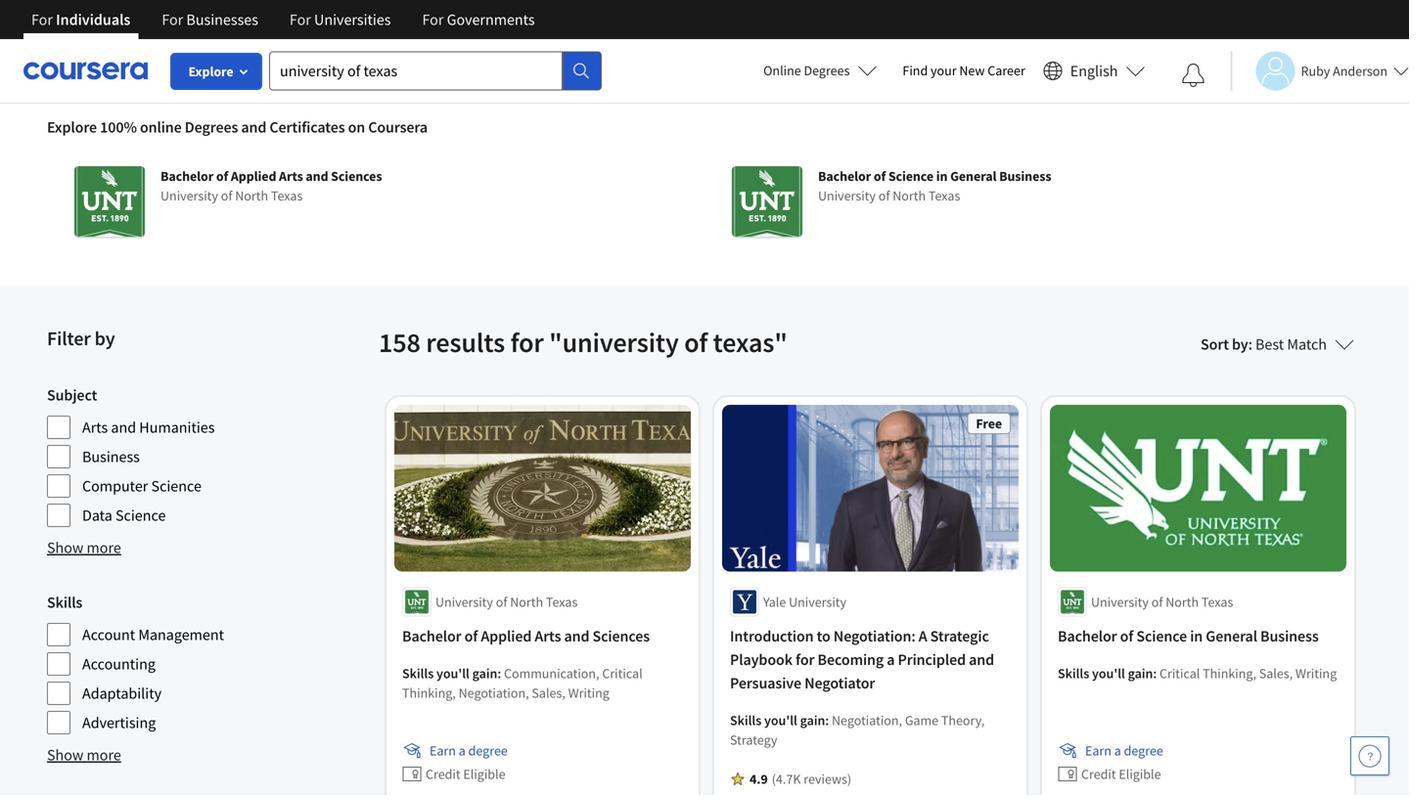 Task type: vqa. For each thing, say whether or not it's contained in the screenshot.
the leftmost Earn a degree
yes



Task type: describe. For each thing, give the bounding box(es) containing it.
for governments
[[422, 10, 535, 29]]

strategy
[[730, 731, 777, 749]]

game
[[905, 712, 939, 729]]

north inside bachelor of applied arts and sciences university of north texas
[[235, 187, 268, 205]]

adaptability
[[82, 684, 162, 704]]

100%
[[100, 117, 137, 137]]

degree for applied
[[468, 742, 508, 760]]

business for bachelor of science in general business
[[1260, 627, 1319, 646]]

and for bachelor of applied arts and sciences
[[564, 627, 590, 646]]

find your new career
[[903, 62, 1025, 79]]

arts and humanities
[[82, 418, 215, 437]]

introduction to negotiation: a strategic playbook for becoming a principled and persuasive negotiator link
[[730, 625, 1011, 695]]

show for advertising
[[47, 746, 84, 765]]

degrees inside popup button
[[804, 62, 850, 79]]

for inside introduction to negotiation: a strategic playbook for becoming a principled and persuasive negotiator
[[796, 650, 815, 670]]

and for explore 100% online degrees and certificates on coursera
[[241, 117, 266, 137]]

applied for bachelor of applied arts and sciences
[[481, 627, 532, 646]]

gain for bachelor of applied arts and sciences
[[472, 665, 497, 682]]

and inside subject group
[[111, 418, 136, 437]]

bachelor of science in general business university of north texas
[[818, 167, 1051, 205]]

bachelor for bachelor of applied arts and sciences university of north texas
[[160, 167, 214, 185]]

bachelor of applied arts and sciences link
[[402, 625, 683, 648]]

anderson
[[1333, 62, 1388, 80]]

4.9 (4.7k reviews)
[[750, 771, 851, 788]]

introduction
[[730, 627, 814, 646]]

coursera image
[[23, 55, 148, 86]]

computer
[[82, 477, 148, 496]]

bachelor of applied arts and sciences university of north texas
[[160, 167, 382, 205]]

individuals
[[56, 10, 130, 29]]

credit for applied
[[426, 766, 461, 783]]

158 results for "university of texas"
[[379, 325, 788, 360]]

reviews)
[[804, 771, 851, 788]]

texas inside bachelor of science in general business university of north texas
[[929, 187, 960, 205]]

: down negotiator on the right of page
[[825, 712, 829, 729]]

governments
[[447, 10, 535, 29]]

and inside introduction to negotiation: a strategic playbook for becoming a principled and persuasive negotiator
[[969, 650, 994, 670]]

university of north texas for applied
[[435, 593, 578, 611]]

earn a degree for applied
[[430, 742, 508, 760]]

arts for bachelor of applied arts and sciences
[[535, 627, 561, 646]]

online
[[763, 62, 801, 79]]

credit for science
[[1081, 766, 1116, 783]]

show notifications image
[[1182, 64, 1205, 87]]

0 vertical spatial writing
[[1296, 665, 1337, 682]]

online degrees button
[[748, 49, 893, 92]]

2 horizontal spatial gain
[[1128, 665, 1153, 682]]

ruby
[[1301, 62, 1330, 80]]

gain for introduction to negotiation: a strategic playbook for becoming a principled and persuasive negotiator
[[800, 712, 825, 729]]

north inside bachelor of science in general business university of north texas
[[893, 187, 926, 205]]

account management
[[82, 625, 224, 645]]

bachelor for bachelor of science in general business
[[1058, 627, 1117, 646]]

general for bachelor of science in general business
[[1206, 627, 1257, 646]]

university inside bachelor of applied arts and sciences university of north texas
[[160, 187, 218, 205]]

credit eligible for science
[[1081, 766, 1161, 783]]

help center image
[[1358, 745, 1382, 768]]

explore button
[[171, 54, 261, 89]]

0 horizontal spatial for
[[510, 325, 544, 360]]

yale
[[763, 593, 786, 611]]

playbook
[[730, 650, 793, 670]]

bachelor of science in general business link
[[1058, 625, 1339, 648]]

earn for applied
[[430, 742, 456, 760]]

you'll for bachelor of applied arts and sciences
[[436, 665, 470, 682]]

0 vertical spatial thinking,
[[1203, 665, 1256, 682]]

subject group
[[47, 384, 367, 528]]

show more for data science
[[47, 538, 121, 558]]

science inside bachelor of science in general business university of north texas
[[888, 167, 934, 185]]

management
[[138, 625, 224, 645]]

applied for bachelor of applied arts and sciences university of north texas
[[231, 167, 276, 185]]

"university
[[549, 325, 679, 360]]

general for bachelor of science in general business university of north texas
[[950, 167, 997, 185]]

critical inside the communication, critical thinking, negotiation, sales, writing
[[602, 665, 643, 682]]

online degrees
[[763, 62, 850, 79]]

skills you'll gain : for introduction to negotiation: a strategic playbook for becoming a principled and persuasive negotiator
[[730, 712, 832, 729]]

for businesses
[[162, 10, 258, 29]]

for for universities
[[290, 10, 311, 29]]

filter
[[47, 326, 91, 351]]

bachelor of science in general business
[[1058, 627, 1319, 646]]

(4.7k
[[772, 771, 801, 788]]

career
[[988, 62, 1025, 79]]

explore 100% online degrees and certificates on coursera
[[47, 117, 428, 137]]

humanities
[[139, 418, 215, 437]]

data science
[[82, 506, 166, 525]]

negotiation, inside the communication, critical thinking, negotiation, sales, writing
[[459, 684, 529, 702]]

eligible for applied
[[463, 766, 505, 783]]

explore for explore 100% online degrees and certificates on coursera
[[47, 117, 97, 137]]

sales, inside the communication, critical thinking, negotiation, sales, writing
[[532, 684, 565, 702]]

ruby anderson
[[1301, 62, 1388, 80]]

find your new career link
[[893, 59, 1035, 83]]

more for data science
[[87, 538, 121, 558]]

show for data science
[[47, 538, 84, 558]]

0 vertical spatial sales,
[[1259, 665, 1293, 682]]

universities
[[314, 10, 391, 29]]

university of north texas image for bachelor of applied arts and sciences university of north texas
[[74, 166, 145, 237]]

strategic
[[930, 627, 989, 646]]

4.9
[[750, 771, 768, 788]]

introduction to negotiation: a strategic playbook for becoming a principled and persuasive negotiator
[[730, 627, 994, 693]]

advertising
[[82, 713, 156, 733]]



Task type: locate. For each thing, give the bounding box(es) containing it.
1 horizontal spatial university of north texas image
[[732, 166, 802, 237]]

2 show more button from the top
[[47, 744, 121, 767]]

1 horizontal spatial general
[[1206, 627, 1257, 646]]

skills you'll gain : down bachelor of applied arts and sciences
[[402, 665, 504, 682]]

1 horizontal spatial university of north texas
[[1091, 593, 1233, 611]]

negotiation, down negotiator on the right of page
[[832, 712, 902, 729]]

0 horizontal spatial negotiation,
[[459, 684, 529, 702]]

coursera
[[368, 117, 428, 137]]

1 vertical spatial business
[[82, 447, 140, 467]]

0 horizontal spatial sciences
[[331, 167, 382, 185]]

2 degree from the left
[[1124, 742, 1163, 760]]

arts down certificates
[[279, 167, 303, 185]]

arts up communication,
[[535, 627, 561, 646]]

sales, down communication,
[[532, 684, 565, 702]]

1 horizontal spatial for
[[796, 650, 815, 670]]

0 horizontal spatial credit eligible
[[426, 766, 505, 783]]

earn a degree
[[430, 742, 508, 760], [1085, 742, 1163, 760]]

1 horizontal spatial earn a degree
[[1085, 742, 1163, 760]]

2 horizontal spatial business
[[1260, 627, 1319, 646]]

1 vertical spatial show more
[[47, 746, 121, 765]]

skills group
[[47, 591, 367, 736]]

1 horizontal spatial by
[[1232, 335, 1248, 354]]

north
[[235, 187, 268, 205], [893, 187, 926, 205], [510, 593, 543, 611], [1166, 593, 1199, 611]]

gain down negotiator on the right of page
[[800, 712, 825, 729]]

0 horizontal spatial explore
[[47, 117, 97, 137]]

1 vertical spatial skills you'll gain :
[[730, 712, 832, 729]]

skills you'll gain : up strategy
[[730, 712, 832, 729]]

1 vertical spatial general
[[1206, 627, 1257, 646]]

show more button down advertising
[[47, 744, 121, 767]]

1 show more from the top
[[47, 538, 121, 558]]

writing inside the communication, critical thinking, negotiation, sales, writing
[[568, 684, 609, 702]]

applied up the communication, critical thinking, negotiation, sales, writing
[[481, 627, 532, 646]]

1 credit from the left
[[426, 766, 461, 783]]

0 vertical spatial sciences
[[331, 167, 382, 185]]

1 vertical spatial sciences
[[593, 627, 650, 646]]

skills you'll gain : for bachelor of applied arts and sciences
[[402, 665, 504, 682]]

bachelor inside bachelor of science in general business university of north texas
[[818, 167, 871, 185]]

business for bachelor of science in general business university of north texas
[[999, 167, 1051, 185]]

arts for bachelor of applied arts and sciences university of north texas
[[279, 167, 303, 185]]

more for advertising
[[87, 746, 121, 765]]

2 show more from the top
[[47, 746, 121, 765]]

degrees
[[804, 62, 850, 79], [185, 117, 238, 137]]

principled
[[898, 650, 966, 670]]

show more button down data
[[47, 536, 121, 560]]

sciences down the on
[[331, 167, 382, 185]]

applied
[[231, 167, 276, 185], [481, 627, 532, 646]]

1 show more button from the top
[[47, 536, 121, 560]]

degrees right the online
[[804, 62, 850, 79]]

yale university
[[763, 593, 847, 611]]

0 horizontal spatial sales,
[[532, 684, 565, 702]]

credit eligible for applied
[[426, 766, 505, 783]]

1 vertical spatial in
[[1190, 627, 1203, 646]]

negotiation,
[[459, 684, 529, 702], [832, 712, 902, 729]]

arts inside subject group
[[82, 418, 108, 437]]

texas"
[[713, 325, 788, 360]]

earn a degree for science
[[1085, 742, 1163, 760]]

degree for science
[[1124, 742, 1163, 760]]

1 credit eligible from the left
[[426, 766, 505, 783]]

communication, critical thinking, negotiation, sales, writing
[[402, 665, 643, 702]]

and down strategic
[[969, 650, 994, 670]]

1 vertical spatial sales,
[[532, 684, 565, 702]]

degree down the communication, critical thinking, negotiation, sales, writing
[[468, 742, 508, 760]]

arts down subject on the left of the page
[[82, 418, 108, 437]]

2 more from the top
[[87, 746, 121, 765]]

a
[[919, 627, 927, 646]]

1 horizontal spatial thinking,
[[1203, 665, 1256, 682]]

0 vertical spatial arts
[[279, 167, 303, 185]]

by right filter
[[95, 326, 115, 351]]

2 credit eligible from the left
[[1081, 766, 1161, 783]]

by
[[95, 326, 115, 351], [1232, 335, 1248, 354]]

computer science
[[82, 477, 201, 496]]

2 horizontal spatial you'll
[[1092, 665, 1125, 682]]

for for governments
[[422, 10, 444, 29]]

university of north texas for science
[[1091, 593, 1233, 611]]

business
[[999, 167, 1051, 185], [82, 447, 140, 467], [1260, 627, 1319, 646]]

1 horizontal spatial credit eligible
[[1081, 766, 1161, 783]]

for universities
[[290, 10, 391, 29]]

2 university of north texas image from the left
[[732, 166, 802, 237]]

2 eligible from the left
[[1119, 766, 1161, 783]]

in for bachelor of science in general business
[[1190, 627, 1203, 646]]

a for bachelor of applied arts and sciences
[[459, 742, 466, 760]]

skills
[[47, 593, 82, 613], [402, 665, 434, 682], [1058, 665, 1089, 682], [730, 712, 762, 729]]

a
[[887, 650, 895, 670], [459, 742, 466, 760], [1114, 742, 1121, 760]]

0 vertical spatial general
[[950, 167, 997, 185]]

1 vertical spatial negotiation,
[[832, 712, 902, 729]]

negotiation, inside negotiation, game theory, strategy
[[832, 712, 902, 729]]

1 horizontal spatial degrees
[[804, 62, 850, 79]]

show more button for data science
[[47, 536, 121, 560]]

businesses
[[186, 10, 258, 29]]

explore left 100% on the left of page
[[47, 117, 97, 137]]

communication,
[[504, 665, 599, 682]]

bachelor of applied arts and sciences
[[402, 627, 650, 646]]

for left individuals
[[31, 10, 53, 29]]

1 university of north texas image from the left
[[74, 166, 145, 237]]

show down data
[[47, 538, 84, 558]]

a inside introduction to negotiation: a strategic playbook for becoming a principled and persuasive negotiator
[[887, 650, 895, 670]]

by for sort
[[1232, 335, 1248, 354]]

degrees right online
[[185, 117, 238, 137]]

filter by
[[47, 326, 115, 351]]

bachelor inside bachelor of applied arts and sciences university of north texas
[[160, 167, 214, 185]]

0 horizontal spatial applied
[[231, 167, 276, 185]]

2 vertical spatial arts
[[535, 627, 561, 646]]

0 vertical spatial business
[[999, 167, 1051, 185]]

0 horizontal spatial gain
[[472, 665, 497, 682]]

in inside bachelor of science in general business university of north texas
[[936, 167, 948, 185]]

for down introduction at the right bottom of the page
[[796, 650, 815, 670]]

university inside bachelor of science in general business university of north texas
[[818, 187, 876, 205]]

negotiation:
[[834, 627, 916, 646]]

theory,
[[941, 712, 985, 729]]

0 horizontal spatial arts
[[82, 418, 108, 437]]

bachelor for bachelor of applied arts and sciences
[[402, 627, 461, 646]]

1 earn a degree from the left
[[430, 742, 508, 760]]

critical down bachelor of science in general business
[[1160, 665, 1200, 682]]

0 horizontal spatial critical
[[602, 665, 643, 682]]

university of north texas up bachelor of applied arts and sciences
[[435, 593, 578, 611]]

2 show from the top
[[47, 746, 84, 765]]

for for individuals
[[31, 10, 53, 29]]

ruby anderson button
[[1231, 51, 1409, 91]]

university of north texas
[[435, 593, 578, 611], [1091, 593, 1233, 611]]

0 horizontal spatial you'll
[[436, 665, 470, 682]]

0 vertical spatial applied
[[231, 167, 276, 185]]

arts inside bachelor of applied arts and sciences university of north texas
[[279, 167, 303, 185]]

degree down skills you'll gain : critical thinking, sales, writing at the bottom right of page
[[1124, 742, 1163, 760]]

158
[[379, 325, 421, 360]]

1 vertical spatial thinking,
[[402, 684, 456, 702]]

None search field
[[269, 51, 602, 91]]

for
[[31, 10, 53, 29], [162, 10, 183, 29], [290, 10, 311, 29], [422, 10, 444, 29]]

: left best
[[1248, 335, 1252, 354]]

accounting
[[82, 655, 156, 674]]

university
[[160, 187, 218, 205], [818, 187, 876, 205], [435, 593, 493, 611], [789, 593, 847, 611], [1091, 593, 1149, 611]]

becoming
[[818, 650, 884, 670]]

sciences inside bachelor of applied arts and sciences university of north texas
[[331, 167, 382, 185]]

1 horizontal spatial in
[[1190, 627, 1203, 646]]

2 vertical spatial business
[[1260, 627, 1319, 646]]

for right results
[[510, 325, 544, 360]]

0 horizontal spatial degrees
[[185, 117, 238, 137]]

show
[[47, 538, 84, 558], [47, 746, 84, 765]]

1 vertical spatial arts
[[82, 418, 108, 437]]

2 horizontal spatial arts
[[535, 627, 561, 646]]

0 horizontal spatial eligible
[[463, 766, 505, 783]]

2 critical from the left
[[1160, 665, 1200, 682]]

business inside subject group
[[82, 447, 140, 467]]

1 vertical spatial show more button
[[47, 744, 121, 767]]

1 horizontal spatial credit
[[1081, 766, 1116, 783]]

business inside bachelor of science in general business university of north texas
[[999, 167, 1051, 185]]

1 eligible from the left
[[463, 766, 505, 783]]

critical right communication,
[[602, 665, 643, 682]]

banner navigation
[[16, 0, 551, 39]]

1 vertical spatial applied
[[481, 627, 532, 646]]

1 vertical spatial more
[[87, 746, 121, 765]]

explore inside explore "popup button"
[[188, 63, 233, 80]]

1 more from the top
[[87, 538, 121, 558]]

0 horizontal spatial earn a degree
[[430, 742, 508, 760]]

for for businesses
[[162, 10, 183, 29]]

sciences for bachelor of applied arts and sciences university of north texas
[[331, 167, 382, 185]]

critical
[[602, 665, 643, 682], [1160, 665, 1200, 682]]

1 vertical spatial explore
[[47, 117, 97, 137]]

subject
[[47, 386, 97, 405]]

1 vertical spatial for
[[796, 650, 815, 670]]

1 horizontal spatial negotiation,
[[832, 712, 902, 729]]

sciences for bachelor of applied arts and sciences
[[593, 627, 650, 646]]

0 vertical spatial explore
[[188, 63, 233, 80]]

:
[[1248, 335, 1252, 354], [497, 665, 501, 682], [1153, 665, 1157, 682], [825, 712, 829, 729]]

a for bachelor of science in general business
[[1114, 742, 1121, 760]]

degree
[[468, 742, 508, 760], [1124, 742, 1163, 760]]

3 for from the left
[[290, 10, 311, 29]]

certificates
[[270, 117, 345, 137]]

0 horizontal spatial by
[[95, 326, 115, 351]]

data
[[82, 506, 112, 525]]

1 vertical spatial degrees
[[185, 117, 238, 137]]

credit eligible
[[426, 766, 505, 783], [1081, 766, 1161, 783]]

show down advertising
[[47, 746, 84, 765]]

you'll down bachelor of science in general business
[[1092, 665, 1125, 682]]

negotiation, down communication,
[[459, 684, 529, 702]]

gain down bachelor of science in general business
[[1128, 665, 1153, 682]]

0 horizontal spatial credit
[[426, 766, 461, 783]]

0 horizontal spatial business
[[82, 447, 140, 467]]

online
[[140, 117, 182, 137]]

new
[[959, 62, 985, 79]]

1 university of north texas from the left
[[435, 593, 578, 611]]

gain down bachelor of applied arts and sciences
[[472, 665, 497, 682]]

1 horizontal spatial a
[[887, 650, 895, 670]]

skills inside group
[[47, 593, 82, 613]]

and up communication,
[[564, 627, 590, 646]]

0 vertical spatial show
[[47, 538, 84, 558]]

1 earn from the left
[[430, 742, 456, 760]]

for left universities at the left top of page
[[290, 10, 311, 29]]

1 horizontal spatial business
[[999, 167, 1051, 185]]

general inside bachelor of science in general business university of north texas
[[950, 167, 997, 185]]

show more button for advertising
[[47, 744, 121, 767]]

0 vertical spatial in
[[936, 167, 948, 185]]

persuasive
[[730, 674, 801, 693]]

What do you want to learn? text field
[[269, 51, 563, 91]]

1 degree from the left
[[468, 742, 508, 760]]

eligible for science
[[1119, 766, 1161, 783]]

for individuals
[[31, 10, 130, 29]]

applied down explore 100% online degrees and certificates on coursera
[[231, 167, 276, 185]]

0 horizontal spatial in
[[936, 167, 948, 185]]

0 horizontal spatial general
[[950, 167, 997, 185]]

4 for from the left
[[422, 10, 444, 29]]

and
[[241, 117, 266, 137], [306, 167, 328, 185], [111, 418, 136, 437], [564, 627, 590, 646], [969, 650, 994, 670]]

and left certificates
[[241, 117, 266, 137]]

sort by : best match
[[1201, 335, 1327, 354]]

0 horizontal spatial thinking,
[[402, 684, 456, 702]]

earn for science
[[1085, 742, 1112, 760]]

of
[[216, 167, 228, 185], [874, 167, 886, 185], [221, 187, 232, 205], [879, 187, 890, 205], [684, 325, 708, 360], [496, 593, 507, 611], [1152, 593, 1163, 611], [464, 627, 478, 646], [1120, 627, 1133, 646]]

university of north texas up bachelor of science in general business
[[1091, 593, 1233, 611]]

2 credit from the left
[[1081, 766, 1116, 783]]

1 vertical spatial show
[[47, 746, 84, 765]]

skills you'll gain : critical thinking, sales, writing
[[1058, 665, 1337, 682]]

in
[[936, 167, 948, 185], [1190, 627, 1203, 646]]

2 for from the left
[[162, 10, 183, 29]]

2 horizontal spatial a
[[1114, 742, 1121, 760]]

by right sort
[[1232, 335, 1248, 354]]

0 vertical spatial negotiation,
[[459, 684, 529, 702]]

1 horizontal spatial degree
[[1124, 742, 1163, 760]]

0 vertical spatial more
[[87, 538, 121, 558]]

show more for advertising
[[47, 746, 121, 765]]

and for bachelor of applied arts and sciences university of north texas
[[306, 167, 328, 185]]

bachelor for bachelor of science in general business university of north texas
[[818, 167, 871, 185]]

0 horizontal spatial earn
[[430, 742, 456, 760]]

explore for explore
[[188, 63, 233, 80]]

writing
[[1296, 665, 1337, 682], [568, 684, 609, 702]]

0 horizontal spatial skills you'll gain :
[[402, 665, 504, 682]]

1 horizontal spatial skills you'll gain :
[[730, 712, 832, 729]]

1 horizontal spatial gain
[[800, 712, 825, 729]]

1 horizontal spatial eligible
[[1119, 766, 1161, 783]]

0 horizontal spatial a
[[459, 742, 466, 760]]

sales,
[[1259, 665, 1293, 682], [532, 684, 565, 702]]

for
[[510, 325, 544, 360], [796, 650, 815, 670]]

you'll down bachelor of applied arts and sciences
[[436, 665, 470, 682]]

0 horizontal spatial university of north texas
[[435, 593, 578, 611]]

texas
[[271, 187, 303, 205], [929, 187, 960, 205], [546, 593, 578, 611], [1202, 593, 1233, 611]]

negotiation, game theory, strategy
[[730, 712, 985, 749]]

show more
[[47, 538, 121, 558], [47, 746, 121, 765]]

earn
[[430, 742, 456, 760], [1085, 742, 1112, 760]]

texas inside bachelor of applied arts and sciences university of north texas
[[271, 187, 303, 205]]

show more down advertising
[[47, 746, 121, 765]]

1 horizontal spatial you'll
[[764, 712, 797, 729]]

results
[[426, 325, 505, 360]]

and inside bachelor of applied arts and sciences university of north texas
[[306, 167, 328, 185]]

applied inside bachelor of applied arts and sciences university of north texas
[[231, 167, 276, 185]]

best
[[1256, 335, 1284, 354]]

and down certificates
[[306, 167, 328, 185]]

0 horizontal spatial university of north texas image
[[74, 166, 145, 237]]

university of north texas image
[[74, 166, 145, 237], [732, 166, 802, 237]]

1 horizontal spatial critical
[[1160, 665, 1200, 682]]

more down data
[[87, 538, 121, 558]]

1 horizontal spatial arts
[[279, 167, 303, 185]]

for up what do you want to learn? text box on the left of the page
[[422, 10, 444, 29]]

and left humanities at bottom
[[111, 418, 136, 437]]

account
[[82, 625, 135, 645]]

1 critical from the left
[[602, 665, 643, 682]]

find
[[903, 62, 928, 79]]

for left businesses
[[162, 10, 183, 29]]

english
[[1070, 61, 1118, 81]]

1 horizontal spatial sales,
[[1259, 665, 1293, 682]]

thinking, inside the communication, critical thinking, negotiation, sales, writing
[[402, 684, 456, 702]]

2 university of north texas from the left
[[1091, 593, 1233, 611]]

explore down for businesses
[[188, 63, 233, 80]]

0 vertical spatial show more
[[47, 538, 121, 558]]

0 vertical spatial for
[[510, 325, 544, 360]]

sales, down bachelor of science in general business link
[[1259, 665, 1293, 682]]

university of north texas image for bachelor of science in general business university of north texas
[[732, 166, 802, 237]]

credit
[[426, 766, 461, 783], [1081, 766, 1116, 783]]

match
[[1287, 335, 1327, 354]]

1 horizontal spatial explore
[[188, 63, 233, 80]]

0 horizontal spatial degree
[[468, 742, 508, 760]]

0 vertical spatial skills you'll gain :
[[402, 665, 504, 682]]

show more button
[[47, 536, 121, 560], [47, 744, 121, 767]]

1 show from the top
[[47, 538, 84, 558]]

you'll up strategy
[[764, 712, 797, 729]]

1 horizontal spatial applied
[[481, 627, 532, 646]]

english button
[[1035, 39, 1153, 103]]

in for bachelor of science in general business university of north texas
[[936, 167, 948, 185]]

2 earn from the left
[[1085, 742, 1112, 760]]

free
[[976, 415, 1002, 433]]

to
[[817, 627, 831, 646]]

1 horizontal spatial writing
[[1296, 665, 1337, 682]]

0 vertical spatial degrees
[[804, 62, 850, 79]]

sciences up communication,
[[593, 627, 650, 646]]

general
[[950, 167, 997, 185], [1206, 627, 1257, 646]]

1 horizontal spatial sciences
[[593, 627, 650, 646]]

1 horizontal spatial earn
[[1085, 742, 1112, 760]]

your
[[931, 62, 957, 79]]

negotiator
[[804, 674, 875, 693]]

1 vertical spatial writing
[[568, 684, 609, 702]]

0 horizontal spatial writing
[[568, 684, 609, 702]]

0 vertical spatial show more button
[[47, 536, 121, 560]]

thinking,
[[1203, 665, 1256, 682], [402, 684, 456, 702]]

2 earn a degree from the left
[[1085, 742, 1163, 760]]

: down bachelor of applied arts and sciences
[[497, 665, 501, 682]]

more down advertising
[[87, 746, 121, 765]]

on
[[348, 117, 365, 137]]

show more down data
[[47, 538, 121, 558]]

sort
[[1201, 335, 1229, 354]]

you'll for introduction to negotiation: a strategic playbook for becoming a principled and persuasive negotiator
[[764, 712, 797, 729]]

: down bachelor of science in general business
[[1153, 665, 1157, 682]]

1 for from the left
[[31, 10, 53, 29]]

skills you'll gain :
[[402, 665, 504, 682], [730, 712, 832, 729]]

by for filter
[[95, 326, 115, 351]]



